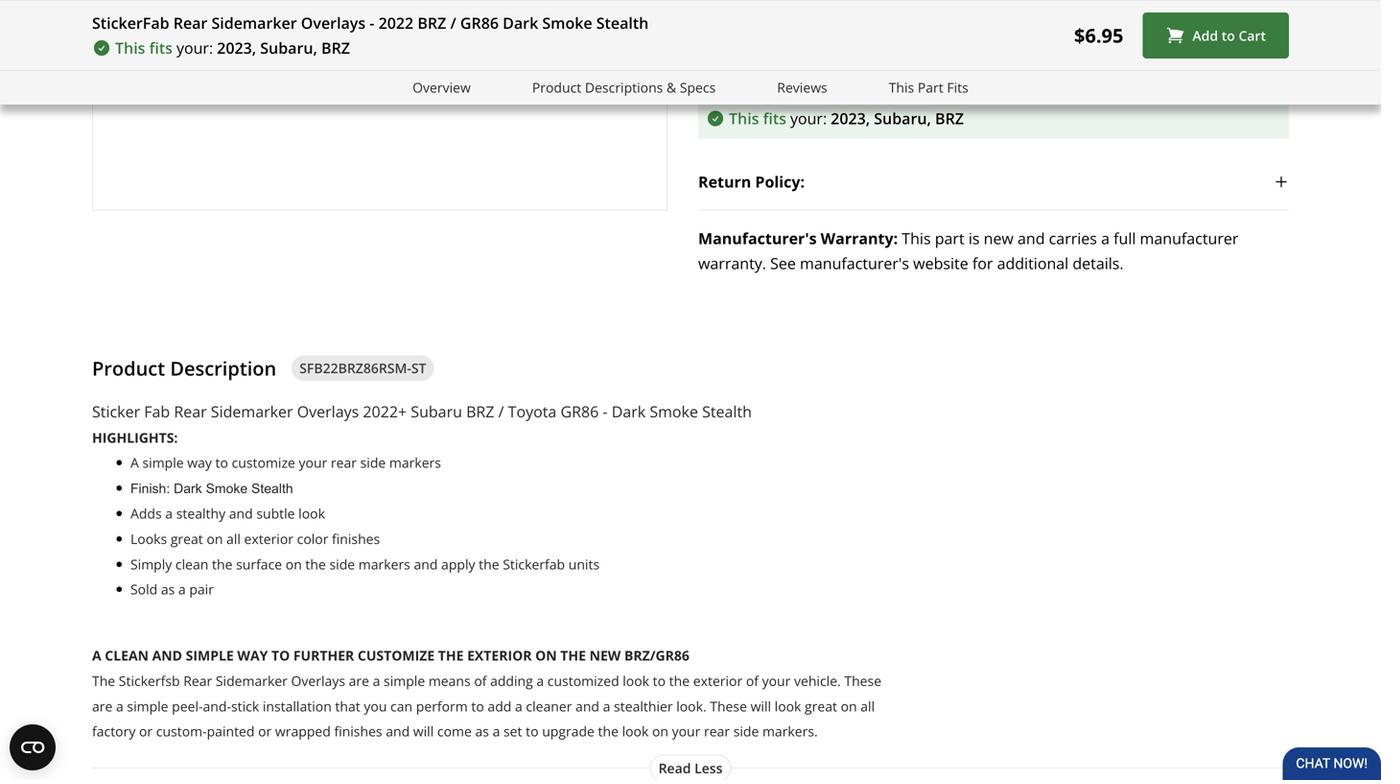 Task type: vqa. For each thing, say whether or not it's contained in the screenshot.
authentic
no



Task type: locate. For each thing, give the bounding box(es) containing it.
will left come
[[413, 722, 434, 740]]

0 vertical spatial /
[[450, 12, 456, 33]]

0 horizontal spatial sticker
[[92, 401, 140, 422]]

to
[[1222, 26, 1236, 44], [215, 454, 228, 472], [653, 672, 666, 690], [471, 697, 484, 715], [526, 722, 539, 740]]

- right toyota at the left of page
[[603, 401, 608, 422]]

smoke
[[543, 12, 593, 33], [650, 401, 698, 422], [206, 481, 248, 496]]

exterior up look.
[[694, 672, 743, 690]]

finishes inside sticker fab rear sidemarker overlays 2022+ subaru brz / toyota gr86 - dark smoke stealth highlights: a simple way to customize your rear side markers finish: dark smoke stealth adds a stealthy and subtle look looks great on all exterior color finishes simply clean the surface on the side markers and apply the stickerfab units sold as a pair
[[332, 530, 380, 548]]

1 horizontal spatial great
[[805, 697, 838, 715]]

2 vertical spatial stealth
[[251, 481, 293, 496]]

1 vertical spatial smoke
[[650, 401, 698, 422]]

sticker up highlights:
[[92, 401, 140, 422]]

sidemarker inside a clean and simple way to further customize the exterior on the new brz/gr86 the stickerfsb rear sidemarker overlays are a simple means of adding a customized look to the exterior of your vehicle. these are a simple peel-and-stick installation that you can perform to add a cleaner and a stealthier look. these will look great on all factory or custom-painted or wrapped finishes and will come as a set to upgrade the look on your rear side markers.
[[216, 672, 288, 690]]

1 vertical spatial &
[[667, 78, 677, 96]]

2 vertical spatial simple
[[127, 697, 168, 715]]

0 vertical spatial simple
[[142, 454, 184, 472]]

1 horizontal spatial dark
[[503, 12, 539, 33]]

1 vertical spatial -
[[603, 401, 608, 422]]

a
[[1102, 228, 1110, 248], [165, 504, 173, 522], [178, 580, 186, 598], [373, 672, 380, 690], [537, 672, 544, 690], [116, 697, 124, 715], [515, 697, 523, 715], [603, 697, 611, 715], [493, 722, 500, 740]]

1 vertical spatial 2023,
[[831, 108, 870, 128]]

manufacturer
[[1140, 228, 1239, 248]]

sticker inside sticker fab rear sidemarker overlays 2022+ subaru brz / toyota gr86 - dark smoke stealth highlights: a simple way to customize your rear side markers finish: dark smoke stealth adds a stealthy and subtle look looks great on all exterior color finishes simply clean the surface on the side markers and apply the stickerfab units sold as a pair
[[92, 401, 140, 422]]

stickerfab rear sidemarker overlays - 2022 brz / gr86 dark smoke stealth
[[92, 12, 649, 33]]

- left 2022
[[370, 12, 375, 33]]

0 horizontal spatial these
[[710, 697, 747, 715]]

overlays left 2022
[[301, 12, 366, 33]]

2 horizontal spatial your
[[762, 672, 791, 690]]

subtle
[[257, 504, 295, 522]]

0 horizontal spatial rear
[[331, 454, 357, 472]]

add to cart button
[[1143, 12, 1290, 59]]

overlays down further
[[291, 672, 345, 690]]

0 vertical spatial &
[[1130, 11, 1139, 28]]

& left specs
[[667, 78, 677, 96]]

& for excellent
[[1130, 11, 1139, 28]]

sticker
[[823, 64, 866, 81], [92, 401, 140, 422]]

gr86 up overview
[[460, 12, 499, 33]]

your inside sticker fab rear sidemarker overlays 2022+ subaru brz / toyota gr86 - dark smoke stealth highlights: a simple way to customize your rear side markers finish: dark smoke stealth adds a stealthy and subtle look looks great on all exterior color finishes simply clean the surface on the side markers and apply the stickerfab units sold as a pair
[[299, 454, 327, 472]]

1 vertical spatial great
[[805, 697, 838, 715]]

this
[[115, 37, 145, 58], [889, 78, 915, 96], [729, 108, 759, 128], [902, 228, 931, 248]]

open widget image
[[10, 724, 56, 771]]

simple
[[186, 646, 234, 664]]

a right adds
[[165, 504, 173, 522]]

simple up the 'can'
[[384, 672, 425, 690]]

subaru, down stickerfab rear sidemarker overlays - 2022 brz / gr86 dark smoke stealth
[[260, 37, 317, 58]]

units
[[569, 555, 600, 573]]

this down stickerfab
[[115, 37, 145, 58]]

exterior inside a clean and simple way to further customize the exterior on the new brz/gr86 the stickerfsb rear sidemarker overlays are a simple means of adding a customized look to the exterior of your vehicle. these are a simple peel-and-stick installation that you can perform to add a cleaner and a stealthier look. these will look great on all factory or custom-painted or wrapped finishes and will come as a set to upgrade the look on your rear side markers.
[[694, 672, 743, 690]]

1 horizontal spatial &
[[1130, 11, 1139, 28]]

warranty:
[[821, 228, 898, 248]]

1 vertical spatial product
[[92, 355, 165, 381]]

0 horizontal spatial the
[[438, 646, 464, 664]]

2 vertical spatial sidemarker
[[216, 672, 288, 690]]

sidemarker inside sticker fab rear sidemarker overlays 2022+ subaru brz / toyota gr86 - dark smoke stealth highlights: a simple way to customize your rear side markers finish: dark smoke stealth adds a stealthy and subtle look looks great on all exterior color finishes simply clean the surface on the side markers and apply the stickerfab units sold as a pair
[[211, 401, 293, 422]]

a down highlights:
[[131, 454, 139, 472]]

0 horizontal spatial smoke
[[206, 481, 248, 496]]

rear
[[173, 12, 208, 33], [174, 401, 207, 422], [183, 672, 212, 690]]

to
[[272, 646, 290, 664]]

subaru, down this part fits "link"
[[874, 108, 932, 128]]

brz right the subaru
[[466, 401, 495, 422]]

1 vertical spatial all
[[861, 697, 875, 715]]

& for descriptions
[[667, 78, 677, 96]]

1 vertical spatial these
[[710, 697, 747, 715]]

product for product descriptions & specs
[[532, 78, 582, 96]]

fab up highlights:
[[144, 401, 170, 422]]

a right add
[[515, 697, 523, 715]]

1 vertical spatial a
[[92, 646, 101, 664]]

1 vertical spatial exterior
[[694, 672, 743, 690]]

0 horizontal spatial as
[[161, 580, 175, 598]]

0 horizontal spatial dark
[[174, 481, 202, 496]]

this left part at the top of page
[[902, 228, 931, 248]]

1 horizontal spatial the
[[561, 646, 586, 664]]

website
[[914, 253, 969, 273]]

or down stick
[[258, 722, 272, 740]]

2 vertical spatial side
[[734, 722, 759, 740]]

1 vertical spatial rear
[[704, 722, 730, 740]]

2 horizontal spatial dark
[[612, 401, 646, 422]]

descriptions
[[585, 78, 663, 96]]

policy:
[[756, 171, 805, 192]]

1 horizontal spatial this fits your: 2023, subaru, brz
[[729, 108, 964, 128]]

0 horizontal spatial gr86
[[460, 12, 499, 33]]

2 vertical spatial dark
[[174, 481, 202, 496]]

the right apply
[[479, 555, 500, 573]]

rear right stickerfab
[[173, 12, 208, 33]]

gr86
[[460, 12, 499, 33], [561, 401, 599, 422]]

0 vertical spatial sidemarker
[[212, 12, 297, 33]]

look down stealthier
[[622, 722, 649, 740]]

this left part
[[889, 78, 915, 96]]

1 horizontal spatial smoke
[[543, 12, 593, 33]]

will up markers. on the right
[[751, 697, 772, 715]]

sidemarker
[[212, 12, 297, 33], [211, 401, 293, 422], [216, 672, 288, 690]]

0 horizontal spatial side
[[330, 555, 355, 573]]

0 vertical spatial product
[[532, 78, 582, 96]]

1 vertical spatial /
[[499, 401, 504, 422]]

pair
[[189, 580, 214, 598]]

a inside a clean and simple way to further customize the exterior on the new brz/gr86 the stickerfsb rear sidemarker overlays are a simple means of adding a customized look to the exterior of your vehicle. these are a simple peel-and-stick installation that you can perform to add a cleaner and a stealthier look. these will look great on all factory or custom-painted or wrapped finishes and will come as a set to upgrade the look on your rear side markers.
[[92, 646, 101, 664]]

/ left toyota at the left of page
[[499, 401, 504, 422]]

side left markers. on the right
[[734, 722, 759, 740]]

a up you
[[373, 672, 380, 690]]

1 horizontal spatial subaru,
[[874, 108, 932, 128]]

look up color
[[299, 504, 325, 522]]

0 vertical spatial rear
[[173, 12, 208, 33]]

1 vertical spatial side
[[330, 555, 355, 573]]

brz inside sticker fab rear sidemarker overlays 2022+ subaru brz / toyota gr86 - dark smoke stealth highlights: a simple way to customize your rear side markers finish: dark smoke stealth adds a stealthy and subtle look looks great on all exterior color finishes simply clean the surface on the side markers and apply the stickerfab units sold as a pair
[[466, 401, 495, 422]]

0 vertical spatial as
[[161, 580, 175, 598]]

customize
[[232, 454, 295, 472]]

0 vertical spatial your
[[299, 454, 327, 472]]

this down authorized
[[729, 108, 759, 128]]

1 horizontal spatial product
[[532, 78, 582, 96]]

0 vertical spatial will
[[751, 697, 772, 715]]

on
[[207, 530, 223, 548], [286, 555, 302, 573], [841, 697, 858, 715], [652, 722, 669, 740]]

overview
[[413, 78, 471, 96]]

for
[[973, 253, 994, 273]]

0 vertical spatial fab
[[869, 64, 891, 81]]

trusted
[[1143, 11, 1191, 28]]

2 horizontal spatial of
[[807, 64, 819, 81]]

the up means
[[438, 646, 464, 664]]

of right means
[[474, 672, 487, 690]]

on down "vehicle."
[[841, 697, 858, 715]]

to right add
[[1222, 26, 1236, 44]]

on down color
[[286, 555, 302, 573]]

as
[[161, 580, 175, 598], [475, 722, 489, 740]]

a left full
[[1102, 228, 1110, 248]]

brz
[[418, 12, 447, 33], [321, 37, 350, 58], [936, 108, 964, 128], [466, 401, 495, 422]]

can
[[391, 697, 413, 715]]

stealthy
[[176, 504, 226, 522]]

product up highlights:
[[92, 355, 165, 381]]

and up the additional
[[1018, 228, 1045, 248]]

way
[[187, 454, 212, 472]]

part
[[918, 78, 944, 96]]

1 horizontal spatial /
[[499, 401, 504, 422]]

0 vertical spatial a
[[131, 454, 139, 472]]

perform
[[416, 697, 468, 715]]

of right dealer
[[807, 64, 819, 81]]

on down stealthy
[[207, 530, 223, 548]]

full
[[1114, 228, 1136, 248]]

1 horizontal spatial a
[[131, 454, 139, 472]]

a left set
[[493, 722, 500, 740]]

the right on
[[561, 646, 586, 664]]

product left descriptions
[[532, 78, 582, 96]]

product descriptions & specs link
[[532, 77, 716, 99]]

is
[[969, 228, 980, 248]]

these right "vehicle."
[[845, 672, 882, 690]]

to left add
[[471, 697, 484, 715]]

0 horizontal spatial this fits your: 2023, subaru, brz
[[115, 37, 350, 58]]

1 horizontal spatial fits
[[763, 108, 787, 128]]

markers.
[[763, 722, 818, 740]]

will
[[751, 697, 772, 715], [413, 722, 434, 740]]

a up the the
[[92, 646, 101, 664]]

1 vertical spatial will
[[413, 722, 434, 740]]

great down "vehicle."
[[805, 697, 838, 715]]

are up that on the bottom left
[[349, 672, 369, 690]]

/ right 2022
[[450, 12, 456, 33]]

these
[[845, 672, 882, 690], [710, 697, 747, 715]]

1 horizontal spatial gr86
[[561, 401, 599, 422]]

part
[[935, 228, 965, 248]]

or right factory
[[139, 722, 153, 740]]

rear right customize
[[331, 454, 357, 472]]

great
[[171, 530, 203, 548], [805, 697, 838, 715]]

markers down the subaru
[[389, 454, 441, 472]]

as right 'sold'
[[161, 580, 175, 598]]

0 vertical spatial exterior
[[244, 530, 294, 548]]

return policy: button
[[699, 154, 1290, 210]]

side right 'surface'
[[330, 555, 355, 573]]

0 horizontal spatial all
[[227, 530, 241, 548]]

1 horizontal spatial your
[[672, 722, 701, 740]]

less
[[695, 759, 723, 777]]

1 the from the left
[[438, 646, 464, 664]]

1 horizontal spatial fab
[[869, 64, 891, 81]]

to inside sticker fab rear sidemarker overlays 2022+ subaru brz / toyota gr86 - dark smoke stealth highlights: a simple way to customize your rear side markers finish: dark smoke stealth adds a stealthy and subtle look looks great on all exterior color finishes simply clean the surface on the side markers and apply the stickerfab units sold as a pair
[[215, 454, 228, 472]]

the
[[212, 555, 233, 573], [306, 555, 326, 573], [479, 555, 500, 573], [669, 672, 690, 690], [598, 722, 619, 740]]

1 vertical spatial finishes
[[334, 722, 382, 740]]

gr86 inside sticker fab rear sidemarker overlays 2022+ subaru brz / toyota gr86 - dark smoke stealth highlights: a simple way to customize your rear side markers finish: dark smoke stealth adds a stealthy and subtle look looks great on all exterior color finishes simply clean the surface on the side markers and apply the stickerfab units sold as a pair
[[561, 401, 599, 422]]

the right upgrade
[[598, 722, 619, 740]]

0 vertical spatial gr86
[[460, 12, 499, 33]]

your
[[299, 454, 327, 472], [762, 672, 791, 690], [672, 722, 701, 740]]

toyota
[[508, 401, 557, 422]]

product descriptions & specs
[[532, 78, 716, 96]]

these right look.
[[710, 697, 747, 715]]

great up the clean
[[171, 530, 203, 548]]

your down look.
[[672, 722, 701, 740]]

0 horizontal spatial exterior
[[244, 530, 294, 548]]

are down the the
[[92, 697, 113, 715]]

stealthier
[[614, 697, 673, 715]]

finishes down that on the bottom left
[[334, 722, 382, 740]]

1 horizontal spatial sticker
[[823, 64, 866, 81]]

fits down reviews link
[[763, 108, 787, 128]]

look inside sticker fab rear sidemarker overlays 2022+ subaru brz / toyota gr86 - dark smoke stealth highlights: a simple way to customize your rear side markers finish: dark smoke stealth adds a stealthy and subtle look looks great on all exterior color finishes simply clean the surface on the side markers and apply the stickerfab units sold as a pair
[[299, 504, 325, 522]]

this part is new and carries a full manufacturer warranty. see manufacturer's website for additional details.
[[699, 228, 1239, 273]]

the
[[438, 646, 464, 664], [561, 646, 586, 664]]

1 horizontal spatial these
[[845, 672, 882, 690]]

rear down look.
[[704, 722, 730, 740]]

1 horizontal spatial as
[[475, 722, 489, 740]]

1 or from the left
[[139, 722, 153, 740]]

side inside a clean and simple way to further customize the exterior on the new brz/gr86 the stickerfsb rear sidemarker overlays are a simple means of adding a customized look to the exterior of your vehicle. these are a simple peel-and-stick installation that you can perform to add a cleaner and a stealthier look. these will look great on all factory or custom-painted or wrapped finishes and will come as a set to upgrade the look on your rear side markers.
[[734, 722, 759, 740]]

fits
[[149, 37, 173, 58], [763, 108, 787, 128]]

dealer
[[766, 64, 804, 81]]

product description
[[92, 355, 277, 381]]

authorized dealer of sticker fab
[[699, 64, 891, 81]]

stealth
[[597, 12, 649, 33], [702, 401, 752, 422], [251, 481, 293, 496]]

0 horizontal spatial fab
[[144, 401, 170, 422]]

on down stealthier
[[652, 722, 669, 740]]

0 vertical spatial markers
[[389, 454, 441, 472]]

look up markers. on the right
[[775, 697, 802, 715]]

gr86 right toyota at the left of page
[[561, 401, 599, 422]]

- inside sticker fab rear sidemarker overlays 2022+ subaru brz / toyota gr86 - dark smoke stealth highlights: a simple way to customize your rear side markers finish: dark smoke stealth adds a stealthy and subtle look looks great on all exterior color finishes simply clean the surface on the side markers and apply the stickerfab units sold as a pair
[[603, 401, 608, 422]]

a down customized
[[603, 697, 611, 715]]

0 vertical spatial this fits your: 2023, subaru, brz
[[115, 37, 350, 58]]

all inside sticker fab rear sidemarker overlays 2022+ subaru brz / toyota gr86 - dark smoke stealth highlights: a simple way to customize your rear side markers finish: dark smoke stealth adds a stealthy and subtle look looks great on all exterior color finishes simply clean the surface on the side markers and apply the stickerfab units sold as a pair
[[227, 530, 241, 548]]

of
[[807, 64, 819, 81], [474, 672, 487, 690], [746, 672, 759, 690]]

rear down product description
[[174, 401, 207, 422]]

as right come
[[475, 722, 489, 740]]

return policy:
[[699, 171, 805, 192]]

0 horizontal spatial your
[[299, 454, 327, 472]]

fab left part
[[869, 64, 891, 81]]

& left trusted
[[1130, 11, 1139, 28]]

this part fits
[[889, 78, 969, 96]]

side down 2022+
[[360, 454, 386, 472]]

2 horizontal spatial side
[[734, 722, 759, 740]]

cart
[[1239, 26, 1267, 44]]

2 vertical spatial overlays
[[291, 672, 345, 690]]

stick
[[231, 697, 259, 715]]

exterior down subtle
[[244, 530, 294, 548]]

on
[[536, 646, 557, 664]]

your right customize
[[299, 454, 327, 472]]

to right way
[[215, 454, 228, 472]]

1 horizontal spatial side
[[360, 454, 386, 472]]

1 vertical spatial your:
[[791, 108, 827, 128]]

product
[[532, 78, 582, 96], [92, 355, 165, 381]]

simple down stickerfsb
[[127, 697, 168, 715]]

add
[[1193, 26, 1219, 44]]

of inside "authorized dealer of sticker fab"
[[807, 64, 819, 81]]

overlays down sfb22brz86rsm-
[[297, 401, 359, 422]]

look
[[299, 504, 325, 522], [623, 672, 650, 690], [775, 697, 802, 715], [622, 722, 649, 740]]

a inside this part is new and carries a full manufacturer warranty. see manufacturer's website for additional details.
[[1102, 228, 1110, 248]]

2022+
[[363, 401, 407, 422]]

sticker right dealer
[[823, 64, 866, 81]]

a
[[131, 454, 139, 472], [92, 646, 101, 664]]

-
[[370, 12, 375, 33], [603, 401, 608, 422]]

0 vertical spatial dark
[[503, 12, 539, 33]]

1 horizontal spatial stealth
[[597, 12, 649, 33]]

1 vertical spatial are
[[92, 697, 113, 715]]

1 vertical spatial overlays
[[297, 401, 359, 422]]

simple up finish:
[[142, 454, 184, 472]]

0 vertical spatial fits
[[149, 37, 173, 58]]

0 vertical spatial smoke
[[543, 12, 593, 33]]

the
[[92, 672, 115, 690]]

finishes right color
[[332, 530, 380, 548]]

to down brz/gr86
[[653, 672, 666, 690]]

markers
[[389, 454, 441, 472], [359, 555, 411, 573]]

1 vertical spatial rear
[[174, 401, 207, 422]]

2023,
[[217, 37, 256, 58], [831, 108, 870, 128]]

0 horizontal spatial subaru,
[[260, 37, 317, 58]]

fits down stickerfab
[[149, 37, 173, 58]]

finishes inside a clean and simple way to further customize the exterior on the new brz/gr86 the stickerfsb rear sidemarker overlays are a simple means of adding a customized look to the exterior of your vehicle. these are a simple peel-and-stick installation that you can perform to add a cleaner and a stealthier look. these will look great on all factory or custom-painted or wrapped finishes and will come as a set to upgrade the look on your rear side markers.
[[334, 722, 382, 740]]

your left "vehicle."
[[762, 672, 791, 690]]

fab inside sticker fab rear sidemarker overlays 2022+ subaru brz / toyota gr86 - dark smoke stealth highlights: a simple way to customize your rear side markers finish: dark smoke stealth adds a stealthy and subtle look looks great on all exterior color finishes simply clean the surface on the side markers and apply the stickerfab units sold as a pair
[[144, 401, 170, 422]]

of left "vehicle."
[[746, 672, 759, 690]]

rear up peel-
[[183, 672, 212, 690]]

overlays
[[301, 12, 366, 33], [297, 401, 359, 422], [291, 672, 345, 690]]

markers left apply
[[359, 555, 411, 573]]

brz down fits on the top of the page
[[936, 108, 964, 128]]

customized
[[548, 672, 620, 690]]

fab inside "authorized dealer of sticker fab"
[[869, 64, 891, 81]]

warranty.
[[699, 253, 767, 273]]

0 horizontal spatial great
[[171, 530, 203, 548]]

1 horizontal spatial rear
[[704, 722, 730, 740]]

and
[[1018, 228, 1045, 248], [229, 504, 253, 522], [414, 555, 438, 573], [576, 697, 600, 715], [386, 722, 410, 740]]

1 vertical spatial fab
[[144, 401, 170, 422]]

1 vertical spatial sticker
[[92, 401, 140, 422]]



Task type: describe. For each thing, give the bounding box(es) containing it.
0 horizontal spatial are
[[92, 697, 113, 715]]

1 vertical spatial stealth
[[702, 401, 752, 422]]

1 horizontal spatial are
[[349, 672, 369, 690]]

brz down stickerfab rear sidemarker overlays - 2022 brz / gr86 dark smoke stealth
[[321, 37, 350, 58]]

2 the from the left
[[561, 646, 586, 664]]

0 horizontal spatial -
[[370, 12, 375, 33]]

1 horizontal spatial 2023,
[[831, 108, 870, 128]]

cleaner
[[526, 697, 572, 715]]

this inside "link"
[[889, 78, 915, 96]]

0 vertical spatial overlays
[[301, 12, 366, 33]]

brz right 2022
[[418, 12, 447, 33]]

details.
[[1073, 253, 1124, 273]]

a clean and simple way to further customize the exterior on the new brz/gr86 the stickerfsb rear sidemarker overlays are a simple means of adding a customized look to the exterior of your vehicle. these are a simple peel-and-stick installation that you can perform to add a cleaner and a stealthier look. these will look great on all factory or custom-painted or wrapped finishes and will come as a set to upgrade the look on your rear side markers.
[[92, 646, 882, 740]]

subaru
[[411, 401, 462, 422]]

custom-
[[156, 722, 207, 740]]

look.
[[677, 697, 707, 715]]

great inside sticker fab rear sidemarker overlays 2022+ subaru brz / toyota gr86 - dark smoke stealth highlights: a simple way to customize your rear side markers finish: dark smoke stealth adds a stealthy and subtle look looks great on all exterior color finishes simply clean the surface on the side markers and apply the stickerfab units sold as a pair
[[171, 530, 203, 548]]

authorized
[[699, 64, 762, 81]]

vehicle.
[[795, 672, 841, 690]]

set
[[504, 722, 522, 740]]

further
[[293, 646, 354, 664]]

0 vertical spatial subaru,
[[260, 37, 317, 58]]

1 vertical spatial your
[[762, 672, 791, 690]]

clean
[[105, 646, 149, 664]]

1 vertical spatial subaru,
[[874, 108, 932, 128]]

0 horizontal spatial /
[[450, 12, 456, 33]]

$6.95
[[1075, 22, 1124, 48]]

rear inside a clean and simple way to further customize the exterior on the new brz/gr86 the stickerfsb rear sidemarker overlays are a simple means of adding a customized look to the exterior of your vehicle. these are a simple peel-and-stick installation that you can perform to add a cleaner and a stealthier look. these will look great on all factory or custom-painted or wrapped finishes and will come as a set to upgrade the look on your rear side markers.
[[704, 722, 730, 740]]

0 horizontal spatial 2023,
[[217, 37, 256, 58]]

sticker fab link
[[823, 62, 891, 83]]

reviews
[[778, 78, 828, 96]]

1 vertical spatial simple
[[384, 672, 425, 690]]

specs
[[680, 78, 716, 96]]

0 horizontal spatial fits
[[149, 37, 173, 58]]

overlays inside a clean and simple way to further customize the exterior on the new brz/gr86 the stickerfsb rear sidemarker overlays are a simple means of adding a customized look to the exterior of your vehicle. these are a simple peel-and-stick installation that you can perform to add a cleaner and a stealthier look. these will look great on all factory or custom-painted or wrapped finishes and will come as a set to upgrade the look on your rear side markers.
[[291, 672, 345, 690]]

sold
[[131, 580, 158, 598]]

you
[[364, 697, 387, 715]]

peel-
[[172, 697, 203, 715]]

great inside a clean and simple way to further customize the exterior on the new brz/gr86 the stickerfsb rear sidemarker overlays are a simple means of adding a customized look to the exterior of your vehicle. these are a simple peel-and-stick installation that you can perform to add a cleaner and a stealthier look. these will look great on all factory or custom-painted or wrapped finishes and will come as a set to upgrade the look on your rear side markers.
[[805, 697, 838, 715]]

0 horizontal spatial stealth
[[251, 481, 293, 496]]

stickerfab
[[503, 555, 565, 573]]

/ inside sticker fab rear sidemarker overlays 2022+ subaru brz / toyota gr86 - dark smoke stealth highlights: a simple way to customize your rear side markers finish: dark smoke stealth adds a stealthy and subtle look looks great on all exterior color finishes simply clean the surface on the side markers and apply the stickerfab units sold as a pair
[[499, 401, 504, 422]]

and left subtle
[[229, 504, 253, 522]]

0 horizontal spatial of
[[474, 672, 487, 690]]

to inside add to cart 'button'
[[1222, 26, 1236, 44]]

manufacturer's
[[699, 228, 817, 248]]

as inside a clean and simple way to further customize the exterior on the new brz/gr86 the stickerfsb rear sidemarker overlays are a simple means of adding a customized look to the exterior of your vehicle. these are a simple peel-and-stick installation that you can perform to add a cleaner and a stealthier look. these will look great on all factory or custom-painted or wrapped finishes and will come as a set to upgrade the look on your rear side markers.
[[475, 722, 489, 740]]

description
[[170, 355, 277, 381]]

add
[[488, 697, 512, 715]]

simple inside sticker fab rear sidemarker overlays 2022+ subaru brz / toyota gr86 - dark smoke stealth highlights: a simple way to customize your rear side markers finish: dark smoke stealth adds a stealthy and subtle look looks great on all exterior color finishes simply clean the surface on the side markers and apply the stickerfab units sold as a pair
[[142, 454, 184, 472]]

2 vertical spatial your
[[672, 722, 701, 740]]

as inside sticker fab rear sidemarker overlays 2022+ subaru brz / toyota gr86 - dark smoke stealth highlights: a simple way to customize your rear side markers finish: dark smoke stealth adds a stealthy and subtle look looks great on all exterior color finishes simply clean the surface on the side markers and apply the stickerfab units sold as a pair
[[161, 580, 175, 598]]

that
[[335, 697, 361, 715]]

stickerfsb
[[119, 672, 180, 690]]

clean
[[176, 555, 209, 573]]

the up look.
[[669, 672, 690, 690]]

reviews link
[[778, 77, 828, 99]]

st
[[412, 359, 427, 377]]

way
[[237, 646, 268, 664]]

and down the 'can'
[[386, 722, 410, 740]]

to right set
[[526, 722, 539, 740]]

return
[[699, 171, 752, 192]]

sfb22brz86rsm-
[[300, 359, 412, 377]]

read
[[659, 759, 691, 777]]

0 vertical spatial stealth
[[597, 12, 649, 33]]

factory
[[92, 722, 136, 740]]

and
[[152, 646, 182, 664]]

overlays inside sticker fab rear sidemarker overlays 2022+ subaru brz / toyota gr86 - dark smoke stealth highlights: a simple way to customize your rear side markers finish: dark smoke stealth adds a stealthy and subtle look looks great on all exterior color finishes simply clean the surface on the side markers and apply the stickerfab units sold as a pair
[[297, 401, 359, 422]]

a inside sticker fab rear sidemarker overlays 2022+ subaru brz / toyota gr86 - dark smoke stealth highlights: a simple way to customize your rear side markers finish: dark smoke stealth adds a stealthy and subtle look looks great on all exterior color finishes simply clean the surface on the side markers and apply the stickerfab units sold as a pair
[[131, 454, 139, 472]]

exterior inside sticker fab rear sidemarker overlays 2022+ subaru brz / toyota gr86 - dark smoke stealth highlights: a simple way to customize your rear side markers finish: dark smoke stealth adds a stealthy and subtle look looks great on all exterior color finishes simply clean the surface on the side markers and apply the stickerfab units sold as a pair
[[244, 530, 294, 548]]

1 horizontal spatial your:
[[791, 108, 827, 128]]

1 vertical spatial markers
[[359, 555, 411, 573]]

read less
[[659, 759, 723, 777]]

and down customized
[[576, 697, 600, 715]]

this part fits link
[[889, 77, 969, 99]]

stickerfab
[[92, 12, 169, 33]]

customize
[[358, 646, 435, 664]]

overview link
[[413, 77, 471, 99]]

0 horizontal spatial your:
[[177, 37, 213, 58]]

simply
[[131, 555, 172, 573]]

the right the clean
[[212, 555, 233, 573]]

2 or from the left
[[258, 722, 272, 740]]

2022
[[379, 12, 414, 33]]

this inside this part is new and carries a full manufacturer warranty. see manufacturer's website for additional details.
[[902, 228, 931, 248]]

sfb22brz86rsm-st
[[300, 359, 427, 377]]

wrapped
[[275, 722, 331, 740]]

highlights:
[[92, 428, 178, 446]]

upgrade
[[542, 722, 595, 740]]

rated excellent & trusted
[[1031, 11, 1191, 28]]

surface
[[236, 555, 282, 573]]

adding
[[490, 672, 533, 690]]

rear inside sticker fab rear sidemarker overlays 2022+ subaru brz / toyota gr86 - dark smoke stealth highlights: a simple way to customize your rear side markers finish: dark smoke stealth adds a stealthy and subtle look looks great on all exterior color finishes simply clean the surface on the side markers and apply the stickerfab units sold as a pair
[[331, 454, 357, 472]]

add to cart
[[1193, 26, 1267, 44]]

and left apply
[[414, 555, 438, 573]]

new
[[984, 228, 1014, 248]]

come
[[437, 722, 472, 740]]

product for product description
[[92, 355, 165, 381]]

additional
[[998, 253, 1069, 273]]

apply
[[441, 555, 475, 573]]

rear inside sticker fab rear sidemarker overlays 2022+ subaru brz / toyota gr86 - dark smoke stealth highlights: a simple way to customize your rear side markers finish: dark smoke stealth adds a stealthy and subtle look looks great on all exterior color finishes simply clean the surface on the side markers and apply the stickerfab units sold as a pair
[[174, 401, 207, 422]]

manufacturer's warranty:
[[699, 228, 898, 248]]

manufacturer's
[[800, 253, 910, 273]]

a down on
[[537, 672, 544, 690]]

installation
[[263, 697, 332, 715]]

sticker fab rear sidemarker overlays 2022+ subaru brz / toyota gr86 - dark smoke stealth highlights: a simple way to customize your rear side markers finish: dark smoke stealth adds a stealthy and subtle look looks great on all exterior color finishes simply clean the surface on the side markers and apply the stickerfab units sold as a pair
[[92, 401, 752, 598]]

a left the pair
[[178, 580, 186, 598]]

finish:
[[131, 481, 170, 496]]

0 vertical spatial side
[[360, 454, 386, 472]]

0 horizontal spatial will
[[413, 722, 434, 740]]

fits
[[947, 78, 969, 96]]

means
[[429, 672, 471, 690]]

painted
[[207, 722, 255, 740]]

1 horizontal spatial will
[[751, 697, 772, 715]]

adds
[[131, 504, 162, 522]]

2 vertical spatial smoke
[[206, 481, 248, 496]]

all inside a clean and simple way to further customize the exterior on the new brz/gr86 the stickerfsb rear sidemarker overlays are a simple means of adding a customized look to the exterior of your vehicle. these are a simple peel-and-stick installation that you can perform to add a cleaner and a stealthier look. these will look great on all factory or custom-painted or wrapped finishes and will come as a set to upgrade the look on your rear side markers.
[[861, 697, 875, 715]]

brz/gr86
[[625, 646, 690, 664]]

the down color
[[306, 555, 326, 573]]

sticker inside "authorized dealer of sticker fab"
[[823, 64, 866, 81]]

color
[[297, 530, 329, 548]]

look up stealthier
[[623, 672, 650, 690]]

a up factory
[[116, 697, 124, 715]]

and inside this part is new and carries a full manufacturer warranty. see manufacturer's website for additional details.
[[1018, 228, 1045, 248]]

exterior
[[467, 646, 532, 664]]

and-
[[203, 697, 231, 715]]

0 vertical spatial these
[[845, 672, 882, 690]]

1 horizontal spatial of
[[746, 672, 759, 690]]

new
[[590, 646, 621, 664]]

rear inside a clean and simple way to further customize the exterior on the new brz/gr86 the stickerfsb rear sidemarker overlays are a simple means of adding a customized look to the exterior of your vehicle. these are a simple peel-and-stick installation that you can perform to add a cleaner and a stealthier look. these will look great on all factory or custom-painted or wrapped finishes and will come as a set to upgrade the look on your rear side markers.
[[183, 672, 212, 690]]

carries
[[1049, 228, 1098, 248]]



